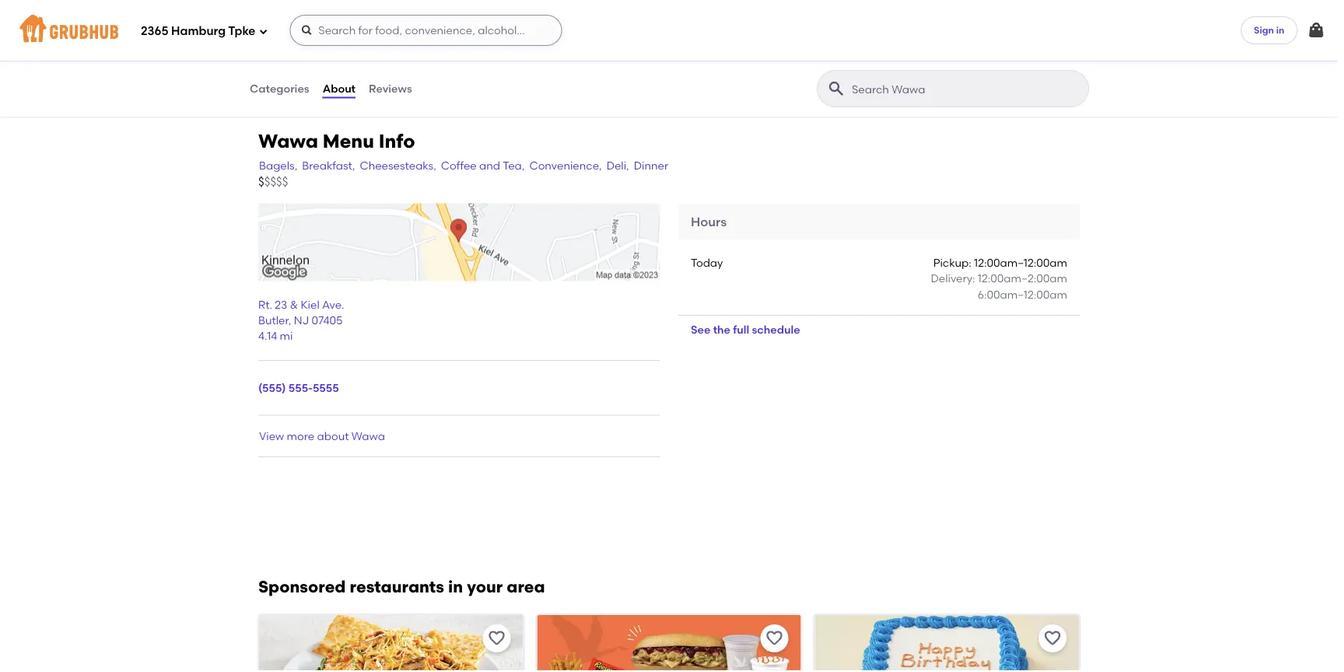 Task type: vqa. For each thing, say whether or not it's contained in the screenshot.
the Save this restaurant button
yes



Task type: locate. For each thing, give the bounding box(es) containing it.
sign in button
[[1241, 16, 1298, 44]]

$$$$$
[[258, 175, 288, 189]]

see the full schedule button
[[679, 316, 813, 344]]

kiel
[[301, 298, 320, 311]]

1 vertical spatial wawa
[[352, 430, 385, 443]]

1 horizontal spatial save this restaurant image
[[766, 630, 784, 648]]

555-
[[289, 382, 313, 395]]

2365
[[141, 24, 169, 38]]

Search for food, convenience, alcohol... search field
[[290, 15, 562, 46]]

schedule
[[752, 323, 801, 336]]

save this restaurant button for chili's logo
[[483, 625, 511, 653]]

wawa logo image
[[537, 616, 801, 672]]

(555) 555-5555 button
[[258, 381, 339, 397]]

reviews
[[369, 82, 412, 95]]

tpke
[[228, 24, 256, 38]]

cheesesteaks,
[[360, 159, 437, 172]]

in inside button
[[1277, 24, 1285, 36]]

save this restaurant image
[[488, 630, 506, 648], [766, 630, 784, 648], [1044, 630, 1063, 648]]

deli, button
[[606, 157, 630, 174]]

2365 hamburg tpke
[[141, 24, 256, 38]]

1 horizontal spatial in
[[1277, 24, 1285, 36]]

coffee and tea, button
[[440, 157, 526, 174]]

0 horizontal spatial save this restaurant button
[[483, 625, 511, 653]]

the
[[714, 323, 731, 336]]

1 save this restaurant image from the left
[[488, 630, 506, 648]]

view
[[259, 430, 284, 443]]

butler
[[258, 314, 289, 327]]

in
[[1277, 24, 1285, 36], [448, 577, 463, 597]]

see
[[691, 323, 711, 336]]

convenience, button
[[529, 157, 603, 174]]

pickup:
[[934, 256, 972, 270]]

0 horizontal spatial in
[[448, 577, 463, 597]]

3 save this restaurant image from the left
[[1044, 630, 1063, 648]]

sponsored
[[258, 577, 346, 597]]

full
[[734, 323, 750, 336]]

bagels,
[[259, 159, 298, 172]]

dinner button
[[633, 157, 670, 174]]

svg image up hoagies
[[259, 27, 268, 36]]

rt.
[[258, 298, 272, 311]]

your
[[467, 577, 503, 597]]

see the full schedule
[[691, 323, 801, 336]]

delivery:
[[931, 272, 976, 285]]

bagels, breakfast, cheesesteaks, coffee and tea, convenience, deli, dinner
[[259, 159, 669, 172]]

hours
[[691, 214, 727, 229]]

1 horizontal spatial save this restaurant button
[[761, 625, 789, 653]]

tab
[[249, 0, 358, 25]]

wawa right about
[[352, 430, 385, 443]]

&
[[290, 298, 298, 311]]

0 vertical spatial wawa
[[258, 130, 318, 152]]

save this restaurant button for the carvel logo on the bottom of page
[[1039, 625, 1067, 653]]

(555)
[[258, 382, 286, 395]]

2 save this restaurant button from the left
[[761, 625, 789, 653]]

nj
[[294, 314, 309, 327]]

bagels, button
[[258, 157, 298, 174]]

svg image
[[301, 24, 313, 37], [259, 27, 268, 36]]

rt. 23 & kiel ave. butler , nj 07405 4.14 mi
[[258, 298, 344, 343]]

view more about wawa
[[259, 430, 385, 443]]

1 save this restaurant button from the left
[[483, 625, 511, 653]]

0 horizontal spatial save this restaurant image
[[488, 630, 506, 648]]

1 vertical spatial in
[[448, 577, 463, 597]]

ave.
[[322, 298, 344, 311]]

in right sign
[[1277, 24, 1285, 36]]

pickup: 12:00am–12:00am delivery: 12:00am–2:00am 6:00am–12:00am
[[931, 256, 1068, 301]]

in left your
[[448, 577, 463, 597]]

breakfast,
[[302, 159, 355, 172]]

12:00am–12:00am
[[975, 256, 1068, 270]]

2 horizontal spatial save this restaurant button
[[1039, 625, 1067, 653]]

0 vertical spatial in
[[1277, 24, 1285, 36]]

3 save this restaurant button from the left
[[1039, 625, 1067, 653]]

0 horizontal spatial wawa
[[258, 130, 318, 152]]

2 save this restaurant image from the left
[[766, 630, 784, 648]]

wawa
[[258, 130, 318, 152], [352, 430, 385, 443]]

hoagies tab
[[249, 41, 358, 57]]

2 horizontal spatial save this restaurant image
[[1044, 630, 1063, 648]]

hoagies
[[249, 42, 293, 55]]

more
[[287, 430, 315, 443]]

breakfast, button
[[301, 157, 356, 174]]

svg image up hoagies tab
[[301, 24, 313, 37]]

wawa up bagels,
[[258, 130, 318, 152]]

save this restaurant button
[[483, 625, 511, 653], [761, 625, 789, 653], [1039, 625, 1067, 653]]

today
[[691, 256, 723, 270]]



Task type: describe. For each thing, give the bounding box(es) containing it.
svg image
[[1308, 21, 1326, 40]]

1 horizontal spatial svg image
[[301, 24, 313, 37]]

save this restaurant image for the carvel logo on the bottom of page save this restaurant button
[[1044, 630, 1063, 648]]

6:00am–12:00am
[[978, 288, 1068, 301]]

sign
[[1255, 24, 1275, 36]]

carvel logo image
[[816, 616, 1080, 672]]

Search Wawa search field
[[851, 82, 1084, 97]]

chili's logo image
[[259, 616, 523, 672]]

reviews button
[[368, 61, 413, 117]]

4.14
[[258, 330, 277, 343]]

cheesesteaks, button
[[359, 157, 437, 174]]

area
[[507, 577, 545, 597]]

categories
[[250, 82, 310, 95]]

5555
[[313, 382, 339, 395]]

(555) 555-5555
[[258, 382, 339, 395]]

restaurants
[[350, 577, 444, 597]]

magnifying glass icon image
[[827, 79, 846, 98]]

info
[[379, 130, 415, 152]]

12:00am–2:00am
[[978, 272, 1068, 285]]

07405
[[312, 314, 343, 327]]

$
[[258, 175, 264, 189]]

main navigation navigation
[[0, 0, 1339, 61]]

about button
[[322, 61, 357, 117]]

and
[[480, 159, 501, 172]]

save this restaurant button for wawa logo
[[761, 625, 789, 653]]

tea,
[[503, 159, 525, 172]]

wawa menu info
[[258, 130, 415, 152]]

1 horizontal spatial wawa
[[352, 430, 385, 443]]

,
[[289, 314, 291, 327]]

deli,
[[607, 159, 630, 172]]

0 horizontal spatial svg image
[[259, 27, 268, 36]]

dinner
[[634, 159, 669, 172]]

coffee
[[441, 159, 477, 172]]

sponsored restaurants in your area
[[258, 577, 545, 597]]

sign in
[[1255, 24, 1285, 36]]

categories button
[[249, 61, 310, 117]]

mi
[[280, 330, 293, 343]]

hamburg
[[171, 24, 226, 38]]

save this restaurant image for wawa logo's save this restaurant button
[[766, 630, 784, 648]]

menu
[[323, 130, 374, 152]]

about
[[323, 82, 356, 95]]

save this restaurant image for save this restaurant button for chili's logo
[[488, 630, 506, 648]]

23
[[275, 298, 287, 311]]

about
[[317, 430, 349, 443]]

convenience,
[[530, 159, 602, 172]]



